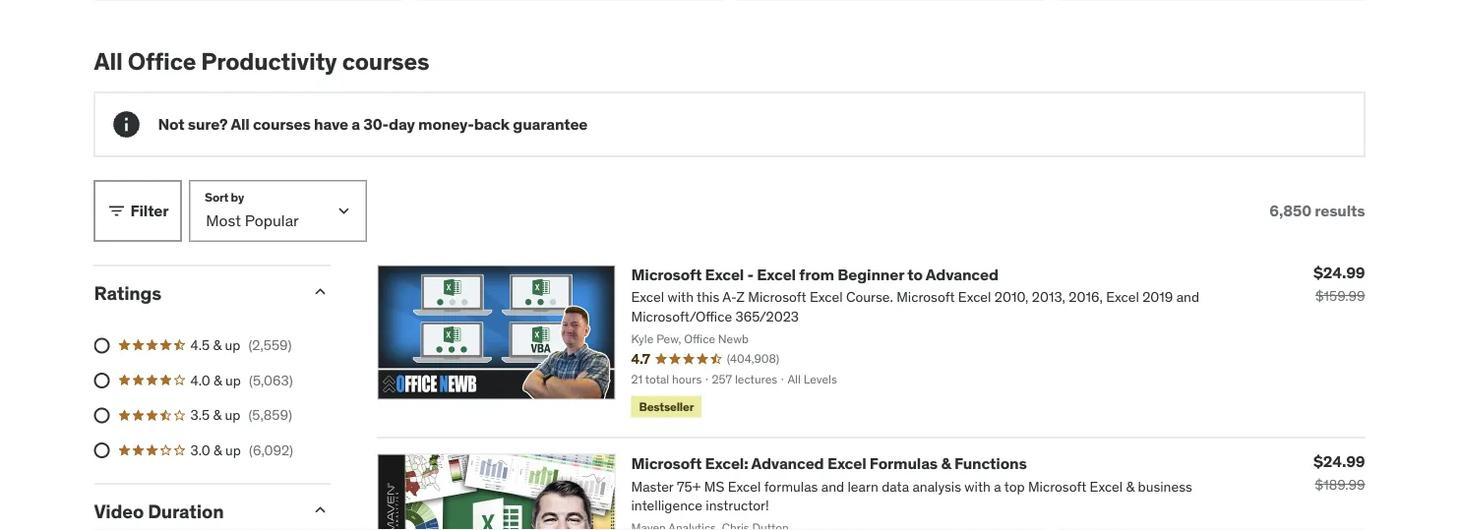 Task type: vqa. For each thing, say whether or not it's contained in the screenshot.
$24.99 for Microsoft Excel: Advanced Excel Formulas & Functions
yes



Task type: locate. For each thing, give the bounding box(es) containing it.
microsoft for microsoft excel: advanced excel formulas & functions
[[631, 454, 702, 474]]

a
[[352, 115, 360, 135]]

0 vertical spatial microsoft
[[631, 265, 702, 285]]

up right 3.0
[[225, 442, 241, 460]]

have
[[314, 115, 348, 135]]

0 horizontal spatial advanced
[[751, 454, 824, 474]]

4.5
[[190, 337, 210, 355]]

back
[[474, 115, 510, 135]]

courses up 30-
[[342, 47, 429, 77]]

up right 3.5
[[225, 407, 240, 425]]

microsoft excel - excel from beginner to advanced
[[631, 265, 999, 285]]

1 vertical spatial microsoft
[[631, 454, 702, 474]]

6,850 results status
[[1270, 201, 1365, 221]]

& right formulas
[[941, 454, 951, 474]]

excel
[[705, 265, 744, 285], [757, 265, 796, 285], [827, 454, 866, 474]]

0 vertical spatial $24.99
[[1314, 263, 1365, 283]]

0 horizontal spatial courses
[[253, 115, 311, 135]]

0 horizontal spatial small image
[[107, 202, 126, 221]]

&
[[213, 337, 222, 355], [214, 372, 222, 390], [213, 407, 222, 425], [214, 442, 222, 460], [941, 454, 951, 474]]

(5,859)
[[248, 407, 292, 425]]

up right '4.0' at the left bottom of page
[[225, 372, 241, 390]]

$24.99
[[1314, 263, 1365, 283], [1314, 452, 1365, 473]]

1 vertical spatial courses
[[253, 115, 311, 135]]

advanced
[[926, 265, 999, 285], [751, 454, 824, 474]]

video duration button
[[94, 500, 295, 524]]

up for 3.0 & up
[[225, 442, 241, 460]]

functions
[[954, 454, 1027, 474]]

courses left have
[[253, 115, 311, 135]]

advanced right excel:
[[751, 454, 824, 474]]

excel left -
[[705, 265, 744, 285]]

$24.99 up "$189.99"
[[1314, 452, 1365, 473]]

1 vertical spatial advanced
[[751, 454, 824, 474]]

up right 4.5
[[225, 337, 240, 355]]

duration
[[148, 500, 224, 524]]

all office productivity courses
[[94, 47, 429, 77]]

formulas
[[870, 454, 938, 474]]

$24.99 for microsoft excel: advanced excel formulas & functions
[[1314, 452, 1365, 473]]

1 horizontal spatial courses
[[342, 47, 429, 77]]

courses for productivity
[[342, 47, 429, 77]]

0 vertical spatial small image
[[107, 202, 126, 221]]

beginner
[[838, 265, 904, 285]]

up for 4.5 & up
[[225, 337, 240, 355]]

advanced right to
[[926, 265, 999, 285]]

$24.99 up $159.99
[[1314, 263, 1365, 283]]

2 $24.99 from the top
[[1314, 452, 1365, 473]]

excel for advanced
[[827, 454, 866, 474]]

& right 3.5
[[213, 407, 222, 425]]

4.0 & up (5,063)
[[190, 372, 293, 390]]

& right 3.0
[[214, 442, 222, 460]]

1 microsoft from the top
[[631, 265, 702, 285]]

up
[[225, 337, 240, 355], [225, 372, 241, 390], [225, 407, 240, 425], [225, 442, 241, 460]]

& for 3.5
[[213, 407, 222, 425]]

video
[[94, 500, 144, 524]]

& right 4.5
[[213, 337, 222, 355]]

microsoft left excel:
[[631, 454, 702, 474]]

microsoft left -
[[631, 265, 702, 285]]

small image
[[107, 202, 126, 221], [310, 282, 330, 302]]

0 horizontal spatial excel
[[705, 265, 744, 285]]

sure?
[[188, 115, 228, 135]]

1 $24.99 from the top
[[1314, 263, 1365, 283]]

& right '4.0' at the left bottom of page
[[214, 372, 222, 390]]

all left office
[[94, 47, 123, 77]]

up for 4.0 & up
[[225, 372, 241, 390]]

& for 3.0
[[214, 442, 222, 460]]

0 vertical spatial courses
[[342, 47, 429, 77]]

excel left formulas
[[827, 454, 866, 474]]

results
[[1315, 201, 1365, 221]]

1 vertical spatial $24.99
[[1314, 452, 1365, 473]]

1 horizontal spatial excel
[[757, 265, 796, 285]]

1 vertical spatial small image
[[310, 282, 330, 302]]

2 horizontal spatial excel
[[827, 454, 866, 474]]

office
[[128, 47, 196, 77]]

& for 4.5
[[213, 337, 222, 355]]

filter
[[130, 201, 169, 221]]

1 horizontal spatial advanced
[[926, 265, 999, 285]]

(6,092)
[[249, 442, 293, 460]]

0 vertical spatial all
[[94, 47, 123, 77]]

excel right -
[[757, 265, 796, 285]]

$24.99 $189.99
[[1314, 452, 1365, 494]]

4.0
[[190, 372, 210, 390]]

all
[[94, 47, 123, 77], [231, 115, 250, 135]]

$24.99 $159.99
[[1314, 263, 1365, 305]]

1 horizontal spatial all
[[231, 115, 250, 135]]

3.0
[[190, 442, 210, 460]]

courses
[[342, 47, 429, 77], [253, 115, 311, 135]]

microsoft
[[631, 265, 702, 285], [631, 454, 702, 474]]

2 microsoft from the top
[[631, 454, 702, 474]]

not sure? all courses have a 30-day money-back guarantee
[[158, 115, 588, 135]]

(5,063)
[[249, 372, 293, 390]]

all right the sure?
[[231, 115, 250, 135]]

4.5 & up (2,559)
[[190, 337, 292, 355]]



Task type: describe. For each thing, give the bounding box(es) containing it.
up for 3.5 & up
[[225, 407, 240, 425]]

excel:
[[705, 454, 748, 474]]

-
[[747, 265, 754, 285]]

not
[[158, 115, 184, 135]]

ratings button
[[94, 281, 295, 305]]

3.5
[[190, 407, 210, 425]]

excel for -
[[757, 265, 796, 285]]

courses for all
[[253, 115, 311, 135]]

& for 4.0
[[214, 372, 222, 390]]

microsoft excel - excel from beginner to advanced link
[[631, 265, 999, 285]]

(2,559)
[[248, 337, 292, 355]]

day
[[389, 115, 415, 135]]

video duration
[[94, 500, 224, 524]]

3.0 & up (6,092)
[[190, 442, 293, 460]]

$189.99
[[1315, 476, 1365, 494]]

1 vertical spatial all
[[231, 115, 250, 135]]

microsoft excel: advanced excel formulas & functions link
[[631, 454, 1027, 474]]

6,850
[[1270, 201, 1312, 221]]

3.5 & up (5,859)
[[190, 407, 292, 425]]

30-
[[363, 115, 389, 135]]

ratings
[[94, 281, 161, 305]]

microsoft for microsoft excel - excel from beginner to advanced
[[631, 265, 702, 285]]

from
[[799, 265, 834, 285]]

filter button
[[94, 181, 181, 242]]

6,850 results
[[1270, 201, 1365, 221]]

to
[[908, 265, 923, 285]]

0 horizontal spatial all
[[94, 47, 123, 77]]

guarantee
[[513, 115, 588, 135]]

small image inside the filter button
[[107, 202, 126, 221]]

productivity
[[201, 47, 337, 77]]

small image
[[310, 501, 330, 521]]

1 horizontal spatial small image
[[310, 282, 330, 302]]

microsoft excel: advanced excel formulas & functions
[[631, 454, 1027, 474]]

$159.99
[[1316, 287, 1365, 305]]

$24.99 for microsoft excel - excel from beginner to advanced
[[1314, 263, 1365, 283]]

0 vertical spatial advanced
[[926, 265, 999, 285]]

money-
[[418, 115, 474, 135]]



